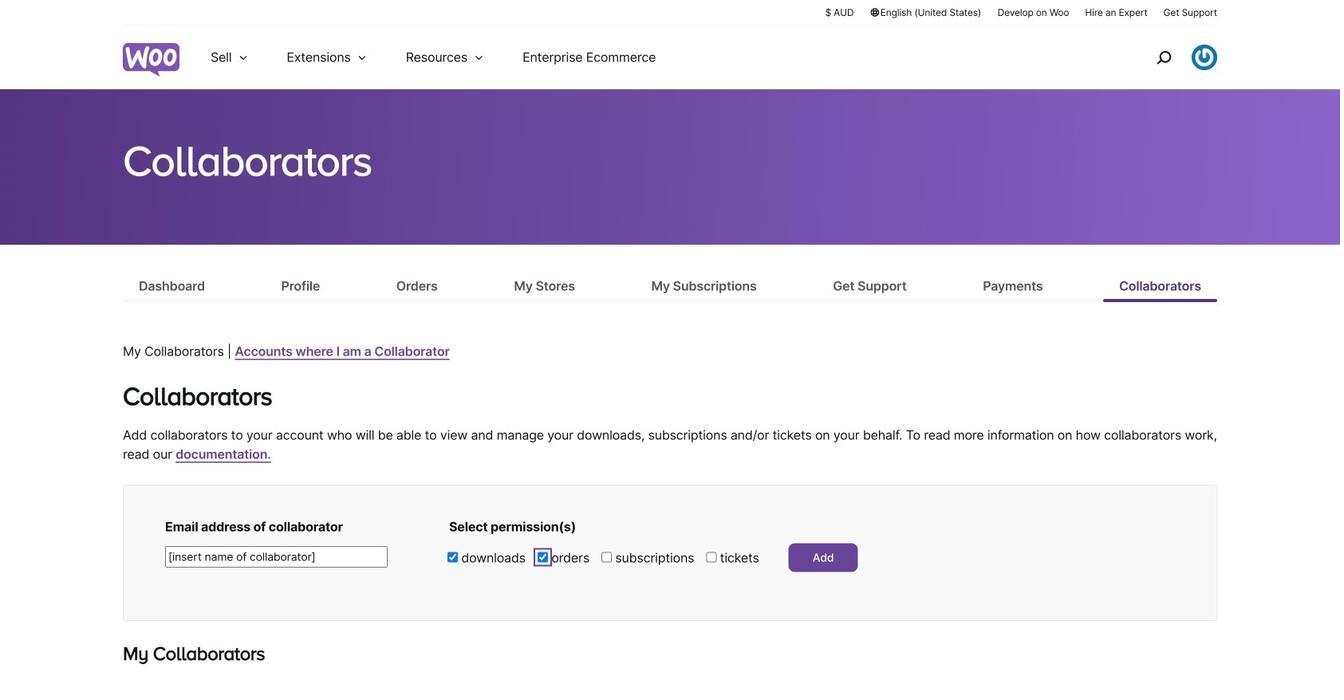 Task type: locate. For each thing, give the bounding box(es) containing it.
None checkbox
[[538, 552, 548, 563], [602, 552, 612, 563], [538, 552, 548, 563], [602, 552, 612, 563]]

None checkbox
[[448, 552, 458, 563], [706, 552, 717, 563], [448, 552, 458, 563], [706, 552, 717, 563]]

open account menu image
[[1192, 45, 1218, 70]]

service navigation menu element
[[1123, 32, 1218, 83]]



Task type: describe. For each thing, give the bounding box(es) containing it.
search image
[[1151, 45, 1177, 70]]



